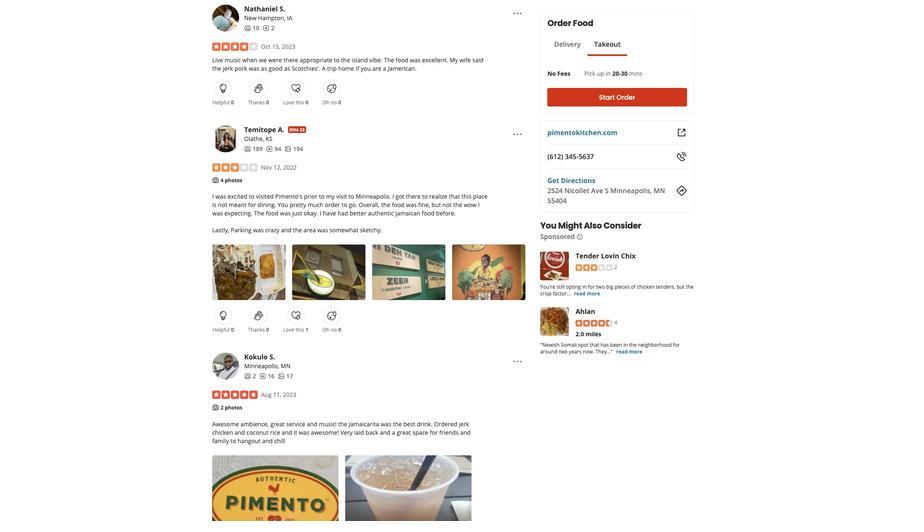 Task type: locate. For each thing, give the bounding box(es) containing it.
0 vertical spatial a
[[383, 64, 386, 72]]

okay.
[[304, 209, 318, 217]]

4 for 4
[[614, 319, 617, 326]]

0 vertical spatial 4
[[221, 177, 224, 184]]

0 horizontal spatial read more
[[574, 290, 600, 297]]

jamerican.
[[388, 64, 417, 72]]

1 no from the top
[[331, 99, 337, 106]]

2 helpful from the top
[[213, 327, 230, 334]]

2 love from the top
[[283, 327, 294, 334]]

1 friends element from the top
[[244, 24, 259, 32]]

12,
[[274, 163, 282, 171]]

authentic
[[368, 209, 394, 217]]

reviews element for temitope a.
[[266, 145, 281, 153]]

1 vertical spatial helpful 0
[[213, 327, 234, 334]]

0 horizontal spatial there
[[284, 56, 298, 64]]

0 horizontal spatial as
[[261, 64, 267, 72]]

hampton,
[[258, 14, 286, 22]]

1 vertical spatial reviews element
[[266, 145, 281, 153]]

i was excited to visited pimento's prior to my visit to minneapolis. i got there to realize that this place is not meant for dining. you pretty much order to go. overall, the food was fine, but not the wow i was expecting. the food was just okay. i have had better authentic jamaican food before.
[[212, 193, 488, 217]]

(612)
[[547, 152, 563, 161]]

elite
[[290, 127, 299, 133]]

1 menu image from the top
[[512, 8, 522, 18]]

0 vertical spatial two
[[596, 283, 605, 291]]

1 horizontal spatial in
[[606, 69, 611, 77]]

mn inside kokulo s. minneapolis, mn
[[281, 362, 291, 370]]

0 left the love this 1
[[266, 327, 269, 334]]

and right crazy at the top of page
[[281, 226, 292, 234]]

friends element containing 10
[[244, 24, 259, 32]]

3 star rating image down tender
[[575, 264, 613, 271]]

3 friends element from the top
[[244, 372, 256, 381]]

more for tender lovin chix
[[587, 290, 600, 297]]

2023 for nathaniel s.
[[282, 43, 295, 51]]

this up 23
[[296, 99, 304, 106]]

16 review v2 image left 16
[[259, 373, 266, 380]]

mn inside get directions 2524 nicollet ave s minneapolis, mn 55404
[[654, 186, 665, 195]]

0 horizontal spatial 3 star rating image
[[212, 163, 258, 172]]

to right family
[[230, 437, 236, 445]]

ahlan link
[[575, 307, 595, 316]]

more right been
[[629, 348, 642, 355]]

read right factor…
[[574, 290, 585, 297]]

pretty
[[290, 201, 306, 209]]

1 vertical spatial in
[[582, 283, 587, 291]]

tender lovin chix link
[[575, 251, 636, 261]]

3 star rating image up 4 photos
[[212, 163, 258, 172]]

mn left 24 directions v2 image on the right top
[[654, 186, 665, 195]]

1 vertical spatial oh
[[323, 327, 330, 334]]

0 vertical spatial helpful
[[213, 99, 230, 106]]

1 vertical spatial there
[[406, 193, 421, 201]]

2 vertical spatial this
[[296, 327, 304, 334]]

0 vertical spatial photos
[[225, 177, 242, 184]]

no for 0
[[331, 99, 337, 106]]

1 vertical spatial the
[[254, 209, 264, 217]]

tab list containing delivery
[[547, 39, 627, 56]]

2 oh from the top
[[323, 327, 330, 334]]

oh right the (1 reaction) element on the bottom left of page
[[323, 327, 330, 334]]

jerk
[[223, 64, 233, 72], [459, 420, 469, 428]]

the right tenders,
[[686, 283, 694, 291]]

menu image for nathaniel s.
[[512, 8, 522, 18]]

1 vertical spatial 16 photos v2 image
[[278, 373, 285, 380]]

1 oh from the top
[[323, 99, 330, 106]]

get directions 2524 nicollet ave s minneapolis, mn 55404
[[547, 176, 665, 205]]

elite 23 olathe, ks
[[244, 127, 305, 143]]

1 vertical spatial read
[[616, 348, 628, 355]]

no down trip
[[331, 99, 337, 106]]

1 vertical spatial 16 friends v2 image
[[244, 146, 251, 152]]

nathaniel
[[244, 4, 278, 14]]

1 vertical spatial oh no 0
[[323, 327, 341, 334]]

great up "rice"
[[270, 420, 285, 428]]

before.
[[436, 209, 456, 217]]

pimentokitchen.com link
[[547, 128, 617, 137]]

a
[[322, 64, 326, 72]]

that left has
[[590, 341, 599, 349]]

1 vertical spatial photos
[[225, 404, 242, 412]]

16 camera v2 image
[[212, 177, 219, 184], [212, 404, 219, 411]]

0 horizontal spatial read
[[574, 290, 585, 297]]

island
[[352, 56, 368, 64]]

0 vertical spatial more
[[587, 290, 600, 297]]

1 horizontal spatial 3 star rating image
[[575, 264, 613, 271]]

2 16 camera v2 image from the top
[[212, 404, 219, 411]]

might
[[558, 220, 582, 232]]

more
[[587, 290, 600, 297], [629, 348, 642, 355]]

1 horizontal spatial jerk
[[459, 420, 469, 428]]

0 horizontal spatial the
[[254, 209, 264, 217]]

chix
[[621, 251, 636, 261]]

chill
[[274, 437, 285, 445]]

0 vertical spatial 16 photos v2 image
[[285, 146, 291, 152]]

fine,
[[418, 201, 430, 209]]

2023 right 11, at the left bottom
[[283, 391, 296, 399]]

2 thanks 0 from the top
[[248, 327, 269, 334]]

jamaicarita
[[349, 420, 379, 428]]

order inside button
[[616, 92, 635, 102]]

0 vertical spatial read
[[574, 290, 585, 297]]

0 horizontal spatial 4
[[221, 177, 224, 184]]

0 vertical spatial read more link
[[574, 290, 600, 297]]

1 horizontal spatial 4
[[614, 319, 617, 326]]

1 love from the top
[[283, 99, 294, 106]]

vibe.
[[370, 56, 382, 64]]

a inside awesome ambience, great service and music! the jamaicarita was the best drink. ordered jerk chicken and coconut rice and it was awesome! very laid back and a great space for friends and family to hangout and chill
[[392, 429, 395, 437]]

16 camera v2 image left 4 photos
[[212, 177, 219, 184]]

helpful up photo of kokulo s.
[[213, 327, 230, 334]]

read right they…"
[[616, 348, 628, 355]]

15,
[[272, 43, 280, 51]]

1 horizontal spatial more
[[629, 348, 642, 355]]

16 friends v2 image
[[244, 25, 251, 32], [244, 146, 251, 152]]

1 oh no 0 from the top
[[323, 99, 341, 106]]

parking
[[231, 226, 252, 234]]

1 vertical spatial read more
[[616, 348, 642, 355]]

4 star rating image
[[212, 43, 258, 51]]

16 photos v2 image for temitope a.
[[285, 146, 291, 152]]

s. right kokulo
[[269, 353, 275, 362]]

photos element right 16
[[278, 372, 293, 381]]

2 friends element from the top
[[244, 145, 263, 153]]

2 oh no 0 from the top
[[323, 327, 341, 334]]

the right vibe.
[[384, 56, 394, 64]]

11,
[[273, 391, 281, 399]]

thanks up temitope
[[248, 99, 265, 106]]

0 up photo of kokulo s.
[[231, 327, 234, 334]]

for right meant
[[248, 201, 256, 209]]

0 vertical spatial no
[[331, 99, 337, 106]]

1 thanks from the top
[[248, 99, 265, 106]]

16 review v2 image
[[263, 25, 269, 32], [259, 373, 266, 380]]

and right friends
[[460, 429, 471, 437]]

but right tenders,
[[677, 283, 685, 291]]

16 photos v2 image left "194"
[[285, 146, 291, 152]]

1 horizontal spatial minneapolis,
[[610, 186, 652, 195]]

0 horizontal spatial chicken
[[212, 429, 233, 437]]

but inside "you're still opting in for two big pieces of chicken tenders, but the crisp factor…"
[[677, 283, 685, 291]]

neighborhood
[[638, 341, 672, 349]]

ks
[[266, 135, 272, 143]]

nathaniel s. link
[[244, 4, 285, 14]]

this for 0
[[296, 99, 304, 106]]

1 horizontal spatial great
[[397, 429, 411, 437]]

0 horizontal spatial more
[[587, 290, 600, 297]]

reviews element containing 16
[[259, 372, 275, 381]]

0 vertical spatial 16 review v2 image
[[263, 25, 269, 32]]

0 vertical spatial s.
[[279, 4, 285, 14]]

(1 reaction) element
[[306, 327, 308, 334]]

2 photos from the top
[[225, 404, 242, 412]]

oh
[[323, 99, 330, 106], [323, 327, 330, 334]]

and up hangout
[[235, 429, 245, 437]]

1 helpful from the top
[[213, 99, 230, 106]]

0 vertical spatial mn
[[654, 186, 665, 195]]

read more link
[[574, 290, 600, 297], [616, 348, 642, 355]]

reviews element down the hampton,
[[263, 24, 275, 32]]

1 horizontal spatial mn
[[654, 186, 665, 195]]

0 vertical spatial read more
[[574, 290, 600, 297]]

you down pimento's
[[278, 201, 288, 209]]

2 down the hampton,
[[271, 24, 275, 32]]

i down 'place'
[[478, 201, 480, 209]]

16 photos v2 image left 17
[[278, 373, 285, 380]]

excellent.
[[422, 56, 448, 64]]

16 camera v2 image for kokulo s.
[[212, 404, 219, 411]]

this inside i was excited to visited pimento's prior to my visit to minneapolis. i got there to realize that this place is not meant for dining. you pretty much order to go. overall, the food was fine, but not the wow i was expecting. the food was just okay. i have had better authentic jamaican food before.
[[462, 193, 472, 201]]

2 16 friends v2 image from the top
[[244, 146, 251, 152]]

"newish
[[540, 341, 560, 349]]

oct
[[261, 43, 271, 51]]

live
[[212, 56, 223, 64]]

1 vertical spatial thanks 0
[[248, 327, 269, 334]]

better
[[350, 209, 367, 217]]

1 horizontal spatial two
[[596, 283, 605, 291]]

of
[[631, 283, 635, 291]]

2 no from the top
[[331, 327, 337, 334]]

for inside i was excited to visited pimento's prior to my visit to minneapolis. i got there to realize that this place is not meant for dining. you pretty much order to go. overall, the food was fine, but not the wow i was expecting. the food was just okay. i have had better authentic jamaican food before.
[[248, 201, 256, 209]]

friends element containing 189
[[244, 145, 263, 153]]

not right is
[[218, 201, 227, 209]]

a right are
[[383, 64, 386, 72]]

1 vertical spatial 16 review v2 image
[[259, 373, 266, 380]]

1 vertical spatial friends element
[[244, 145, 263, 153]]

for inside "you're still opting in for two big pieces of chicken tenders, but the crisp factor…"
[[588, 283, 595, 291]]

16 review v2 image right 10
[[263, 25, 269, 32]]

reviews element for kokulo s.
[[259, 372, 275, 381]]

s. inside nathaniel s. new hampton, ia
[[279, 4, 285, 14]]

2 vertical spatial in
[[623, 341, 628, 349]]

there right were
[[284, 56, 298, 64]]

nov 12, 2022
[[261, 163, 297, 171]]

trip
[[327, 64, 337, 72]]

in right opting
[[582, 283, 587, 291]]

0 horizontal spatial a
[[383, 64, 386, 72]]

1 photos from the top
[[225, 177, 242, 184]]

(0 reactions) element
[[231, 99, 234, 106], [266, 99, 269, 106], [306, 99, 308, 106], [338, 99, 341, 106], [231, 327, 234, 334], [266, 327, 269, 334], [338, 327, 341, 334]]

1 16 camera v2 image from the top
[[212, 177, 219, 184]]

photos for kokulo s.
[[225, 404, 242, 412]]

1 vertical spatial two
[[559, 348, 567, 355]]

2 vertical spatial friends element
[[244, 372, 256, 381]]

tab list
[[547, 39, 627, 56]]

somewhat
[[330, 226, 358, 234]]

very
[[340, 429, 353, 437]]

to inside awesome ambience, great service and music! the jamaicarita was the best drink. ordered jerk chicken and coconut rice and it was awesome! very laid back and a great space for friends and family to hangout and chill
[[230, 437, 236, 445]]

was down is
[[212, 209, 223, 217]]

is
[[212, 201, 217, 209]]

2 helpful 0 from the top
[[213, 327, 234, 334]]

photo of kokulo s. image
[[212, 353, 239, 380]]

345-
[[565, 152, 579, 161]]

lovin
[[601, 251, 619, 261]]

1 vertical spatial no
[[331, 327, 337, 334]]

0 vertical spatial 16 camera v2 image
[[212, 177, 219, 184]]

dining.
[[258, 201, 276, 209]]

menu image
[[512, 8, 522, 18], [512, 357, 522, 367]]

0 vertical spatial this
[[296, 99, 304, 106]]

3 star rating image for 2
[[575, 264, 613, 271]]

photos element containing 17
[[278, 372, 293, 381]]

1 vertical spatial but
[[677, 283, 685, 291]]

read more link up ahlan
[[574, 290, 600, 297]]

order up delivery at the right of the page
[[547, 17, 571, 29]]

reviews element containing 2
[[263, 24, 275, 32]]

just
[[292, 209, 302, 217]]

photos element
[[285, 145, 303, 153], [278, 372, 293, 381]]

0 vertical spatial friends element
[[244, 24, 259, 32]]

16 camera v2 image for temitope a.
[[212, 177, 219, 184]]

0 vertical spatial in
[[606, 69, 611, 77]]

1 vertical spatial s.
[[269, 353, 275, 362]]

read more link for tender lovin chix
[[574, 290, 600, 297]]

helpful for love this 0
[[213, 99, 230, 106]]

1 vertical spatial 3 star rating image
[[575, 264, 613, 271]]

0 horizontal spatial minneapolis,
[[244, 362, 279, 370]]

as right good
[[284, 64, 290, 72]]

0 vertical spatial thanks
[[248, 99, 265, 106]]

thanks 0 up kokulo s. link
[[248, 327, 269, 334]]

1 vertical spatial menu image
[[512, 357, 522, 367]]

4 for 4 photos
[[221, 177, 224, 184]]

2 menu image from the top
[[512, 357, 522, 367]]

start
[[599, 92, 615, 102]]

1 horizontal spatial read more link
[[616, 348, 642, 355]]

helpful up photo of temitope a.
[[213, 99, 230, 106]]

1 vertical spatial thanks
[[248, 327, 265, 334]]

a inside live music when we were there appropriate to the island vibe.  the food was excellent.  my wife said the jerk pork was as good as scotchies'.  a trip home if you are a jamerican.
[[383, 64, 386, 72]]

oh no 0 right the (1 reaction) element on the bottom left of page
[[323, 327, 341, 334]]

photos for temitope a.
[[225, 177, 242, 184]]

in inside "newish somali spot that has been in the neighborhood for around two years now. they…"
[[623, 341, 628, 349]]

the
[[341, 56, 350, 64], [212, 64, 221, 72], [381, 201, 390, 209], [453, 201, 462, 209], [293, 226, 302, 234], [686, 283, 694, 291], [629, 341, 637, 349], [338, 420, 347, 428], [393, 420, 402, 428]]

but inside i was excited to visited pimento's prior to my visit to minneapolis. i got there to realize that this place is not meant for dining. you pretty much order to go. overall, the food was fine, but not the wow i was expecting. the food was just okay. i have had better authentic jamaican food before.
[[432, 201, 441, 209]]

i left "have"
[[320, 209, 321, 217]]

1 as from the left
[[261, 64, 267, 72]]

you
[[361, 64, 371, 72]]

1 vertical spatial order
[[616, 92, 635, 102]]

1 vertical spatial mn
[[281, 362, 291, 370]]

24 phone v2 image
[[677, 152, 687, 162]]

1 helpful 0 from the top
[[213, 99, 234, 106]]

thanks up kokulo
[[248, 327, 265, 334]]

jerk inside awesome ambience, great service and music! the jamaicarita was the best drink. ordered jerk chicken and coconut rice and it was awesome! very laid back and a great space for friends and family to hangout and chill
[[459, 420, 469, 428]]

was
[[410, 56, 421, 64], [249, 64, 259, 72], [215, 193, 226, 201], [406, 201, 417, 209], [212, 209, 223, 217], [280, 209, 291, 217], [253, 226, 264, 234], [317, 226, 328, 234], [381, 420, 391, 428], [299, 429, 310, 437]]

0 vertical spatial oh no 0
[[323, 99, 341, 106]]

4.5 star rating image
[[575, 320, 613, 327]]

reviews element down ks at the top
[[266, 145, 281, 153]]

1 vertical spatial love
[[283, 327, 294, 334]]

1 horizontal spatial not
[[443, 201, 452, 209]]

1 vertical spatial 4
[[614, 319, 617, 326]]

0 horizontal spatial two
[[559, 348, 567, 355]]

1 thanks 0 from the top
[[248, 99, 269, 106]]

love
[[283, 99, 294, 106], [283, 327, 294, 334]]

get
[[547, 176, 559, 185]]

friends element down kokulo
[[244, 372, 256, 381]]

this
[[296, 99, 304, 106], [462, 193, 472, 201], [296, 327, 304, 334]]

1 16 friends v2 image from the top
[[244, 25, 251, 32]]

2 inside reviews element
[[271, 24, 275, 32]]

the inside "you're still opting in for two big pieces of chicken tenders, but the crisp factor…"
[[686, 283, 694, 291]]

that inside i was excited to visited pimento's prior to my visit to minneapolis. i got there to realize that this place is not meant for dining. you pretty much order to go. overall, the food was fine, but not the wow i was expecting. the food was just okay. i have had better authentic jamaican food before.
[[449, 193, 460, 201]]

tenders,
[[656, 283, 675, 291]]

love for love this 0
[[283, 99, 294, 106]]

consider
[[603, 220, 641, 232]]

2.0
[[575, 330, 584, 338]]

17
[[286, 372, 293, 380]]

0 horizontal spatial order
[[547, 17, 571, 29]]

16 photos v2 image
[[285, 146, 291, 152], [278, 373, 285, 380]]

read more link right they…"
[[616, 348, 642, 355]]

there inside live music when we were there appropriate to the island vibe.  the food was excellent.  my wife said the jerk pork was as good as scotchies'.  a trip home if you are a jamerican.
[[284, 56, 298, 64]]

s. inside kokulo s. minneapolis, mn
[[269, 353, 275, 362]]

0 up elite 23 link
[[306, 99, 308, 106]]

oh no 0 down trip
[[323, 99, 341, 106]]

94
[[275, 145, 281, 153]]

now.
[[583, 348, 594, 355]]

0 vertical spatial 2023
[[282, 43, 295, 51]]

laid
[[354, 429, 364, 437]]

194
[[293, 145, 303, 153]]

helpful 0
[[213, 99, 234, 106], [213, 327, 234, 334]]

3 star rating image
[[212, 163, 258, 172], [575, 264, 613, 271]]

oh no 0 for love this 0
[[323, 99, 341, 106]]

food down 'dining.'
[[266, 209, 279, 217]]

read more right they…"
[[616, 348, 642, 355]]

0 vertical spatial helpful 0
[[213, 99, 234, 106]]

0 vertical spatial photos element
[[285, 145, 303, 153]]

rice
[[270, 429, 280, 437]]

my
[[326, 193, 335, 201]]

have
[[323, 209, 336, 217]]

friends element containing 2
[[244, 372, 256, 381]]

1 vertical spatial read more link
[[616, 348, 642, 355]]

16 review v2 image
[[266, 146, 273, 152]]

2.0 miles
[[575, 330, 601, 338]]

16
[[268, 372, 275, 380]]

photos element containing 194
[[285, 145, 303, 153]]

1 horizontal spatial but
[[677, 283, 685, 291]]

reviews element
[[263, 24, 275, 32], [266, 145, 281, 153], [259, 372, 275, 381]]

the inside live music when we were there appropriate to the island vibe.  the food was excellent.  my wife said the jerk pork was as good as scotchies'.  a trip home if you are a jamerican.
[[384, 56, 394, 64]]

2023
[[282, 43, 295, 51], [283, 391, 296, 399]]

great down best
[[397, 429, 411, 437]]

1 horizontal spatial read
[[616, 348, 628, 355]]

in inside "you're still opting in for two big pieces of chicken tenders, but the crisp factor…"
[[582, 283, 587, 291]]

reviews element containing 94
[[266, 145, 281, 153]]

0 vertical spatial great
[[270, 420, 285, 428]]

jerk down music
[[223, 64, 233, 72]]

(0 reactions) element up temitope a. link
[[266, 99, 269, 106]]

the
[[384, 56, 394, 64], [254, 209, 264, 217]]

and
[[281, 226, 292, 234], [307, 420, 317, 428], [235, 429, 245, 437], [282, 429, 292, 437], [380, 429, 390, 437], [460, 429, 471, 437], [262, 437, 273, 445]]

0 vertical spatial but
[[432, 201, 441, 209]]

appropriate
[[300, 56, 332, 64]]

1 vertical spatial chicken
[[212, 429, 233, 437]]

16 camera v2 image left 2 photos link
[[212, 404, 219, 411]]

thanks 0 for love this 0
[[248, 99, 269, 106]]

when
[[242, 56, 257, 64]]

a
[[383, 64, 386, 72], [392, 429, 395, 437]]

1 horizontal spatial there
[[406, 193, 421, 201]]

0 vertical spatial you
[[278, 201, 288, 209]]

two inside "you're still opting in for two big pieces of chicken tenders, but the crisp factor…"
[[596, 283, 605, 291]]

reviews element for nathaniel s.
[[263, 24, 275, 32]]

1 vertical spatial photos element
[[278, 372, 293, 381]]

s. up the hampton,
[[279, 4, 285, 14]]

more for ahlan
[[629, 348, 642, 355]]

expecting.
[[224, 209, 253, 217]]

photos up excited
[[225, 177, 242, 184]]

two left years
[[559, 348, 567, 355]]

has
[[600, 341, 609, 349]]

two left big at the right bottom of page
[[596, 283, 605, 291]]

2 thanks from the top
[[248, 327, 265, 334]]

chicken up family
[[212, 429, 233, 437]]

was up jamerican.
[[410, 56, 421, 64]]

1 vertical spatial that
[[590, 341, 599, 349]]

chicken inside "you're still opting in for two big pieces of chicken tenders, but the crisp factor…"
[[637, 283, 655, 291]]

0 vertical spatial reviews element
[[263, 24, 275, 32]]

pick
[[584, 69, 595, 77]]

0 vertical spatial jerk
[[223, 64, 233, 72]]

0 horizontal spatial read more link
[[574, 290, 600, 297]]

reviews element down kokulo s. minneapolis, mn at the bottom left of page
[[259, 372, 275, 381]]

love this 1
[[283, 327, 308, 334]]

two
[[596, 283, 605, 291], [559, 348, 567, 355]]

0 horizontal spatial great
[[270, 420, 285, 428]]

lastly, parking was crazy and the area was somewhat sketchy.
[[212, 226, 382, 234]]

photos down the 5 star rating image
[[225, 404, 242, 412]]

friends element for temitope a.
[[244, 145, 263, 153]]

get directions link
[[547, 176, 595, 185]]

1 horizontal spatial chicken
[[637, 283, 655, 291]]

in right been
[[623, 341, 628, 349]]

no
[[547, 69, 556, 77]]

no right the (1 reaction) element on the bottom left of page
[[331, 327, 337, 334]]

0 vertical spatial order
[[547, 17, 571, 29]]

0 horizontal spatial that
[[449, 193, 460, 201]]

4
[[221, 177, 224, 184], [614, 319, 617, 326]]

friends element
[[244, 24, 259, 32], [244, 145, 263, 153], [244, 372, 256, 381]]

1 vertical spatial 2023
[[283, 391, 296, 399]]

the inside "newish somali spot that has been in the neighborhood for around two years now. they…"
[[629, 341, 637, 349]]

minneapolis, inside kokulo s. minneapolis, mn
[[244, 362, 279, 370]]

sponsored
[[540, 232, 575, 241]]

to inside live music when we were there appropriate to the island vibe.  the food was excellent.  my wife said the jerk pork was as good as scotchies'.  a trip home if you are a jamerican.
[[334, 56, 340, 64]]

0 up photo of temitope a.
[[231, 99, 234, 106]]

0 horizontal spatial in
[[582, 283, 587, 291]]

0 horizontal spatial you
[[278, 201, 288, 209]]

ahlan image
[[540, 307, 569, 336]]

this left 1
[[296, 327, 304, 334]]

1 vertical spatial a
[[392, 429, 395, 437]]

minneapolis, right s
[[610, 186, 652, 195]]

16 review v2 image for nathaniel
[[263, 25, 269, 32]]

0 vertical spatial 3 star rating image
[[212, 163, 258, 172]]

minneapolis.
[[356, 193, 391, 201]]

0 vertical spatial the
[[384, 56, 394, 64]]

friends element down "new"
[[244, 24, 259, 32]]

was up is
[[215, 193, 226, 201]]

0 horizontal spatial s.
[[269, 353, 275, 362]]

read for tender lovin chix
[[574, 290, 585, 297]]

photo of temitope a. image
[[212, 126, 239, 152]]



Task type: describe. For each thing, give the bounding box(es) containing it.
no for 1
[[331, 327, 337, 334]]

visited
[[256, 193, 274, 201]]

service
[[286, 420, 305, 428]]

the inside i was excited to visited pimento's prior to my visit to minneapolis. i got there to realize that this place is not meant for dining. you pretty much order to go. overall, the food was fine, but not the wow i was expecting. the food was just okay. i have had better authentic jamaican food before.
[[254, 209, 264, 217]]

for inside "newish somali spot that has been in the neighborhood for around two years now. they…"
[[673, 341, 680, 349]]

hangout
[[238, 437, 261, 445]]

tender
[[575, 251, 599, 261]]

read more for ahlan
[[616, 348, 642, 355]]

scotchies'.
[[292, 64, 320, 72]]

food down fine,
[[422, 209, 435, 217]]

a.
[[278, 125, 284, 134]]

if
[[356, 64, 359, 72]]

16 friends v2 image for nathaniel s.
[[244, 25, 251, 32]]

still
[[556, 283, 564, 291]]

189
[[253, 145, 263, 153]]

1 vertical spatial great
[[397, 429, 411, 437]]

order
[[325, 201, 340, 209]]

0 up temitope a. link
[[266, 99, 269, 106]]

much
[[308, 201, 323, 209]]

0 right 1
[[338, 327, 341, 334]]

aug 11, 2023
[[261, 391, 296, 399]]

oh for 1
[[323, 327, 330, 334]]

menu image for kokulo s.
[[512, 357, 522, 367]]

years
[[569, 348, 581, 355]]

(0 reactions) element up photo of kokulo s.
[[231, 327, 234, 334]]

the down live
[[212, 64, 221, 72]]

s. for kokulo s.
[[269, 353, 275, 362]]

the left wow
[[453, 201, 462, 209]]

was right "area" at the top left of page
[[317, 226, 328, 234]]

thanks 0 for love this 1
[[248, 327, 269, 334]]

and down "rice"
[[262, 437, 273, 445]]

24 external link v2 image
[[677, 128, 687, 138]]

2 up awesome
[[221, 404, 224, 412]]

16 photos v2 image for kokulo s.
[[278, 373, 285, 380]]

2023 for kokulo s.
[[283, 391, 296, 399]]

this for 1
[[296, 327, 304, 334]]

read more for tender lovin chix
[[574, 290, 600, 297]]

start order
[[599, 92, 635, 102]]

minneapolis, inside get directions 2524 nicollet ave s minneapolis, mn 55404
[[610, 186, 652, 195]]

chicken inside awesome ambience, great service and music! the jamaicarita was the best drink. ordered jerk chicken and coconut rice and it was awesome! very laid back and a great space for friends and family to hangout and chill
[[212, 429, 233, 437]]

was down the when
[[249, 64, 259, 72]]

the up authentic
[[381, 201, 390, 209]]

photos element for temitope a.
[[285, 145, 303, 153]]

20-
[[612, 69, 621, 77]]

oh no 0 for love this 1
[[323, 327, 341, 334]]

to left my
[[319, 193, 325, 201]]

was right jamaicarita
[[381, 420, 391, 428]]

was left just
[[280, 209, 291, 217]]

oct 15, 2023
[[261, 43, 295, 51]]

photo of nathaniel s. image
[[212, 5, 239, 32]]

nicollet
[[564, 186, 589, 195]]

awesome ambience, great service and music! the jamaicarita was the best drink. ordered jerk chicken and coconut rice and it was awesome! very laid back and a great space for friends and family to hangout and chill
[[212, 420, 471, 445]]

16 info v2 image
[[576, 234, 583, 240]]

read more link for ahlan
[[616, 348, 642, 355]]

jerk inside live music when we were there appropriate to the island vibe.  the food was excellent.  my wife said the jerk pork was as good as scotchies'.  a trip home if you are a jamerican.
[[223, 64, 233, 72]]

s. for nathaniel s.
[[279, 4, 285, 14]]

photos element for kokulo s.
[[278, 372, 293, 381]]

best
[[404, 420, 415, 428]]

drink.
[[417, 420, 433, 428]]

(0 reactions) element up photo of temitope a.
[[231, 99, 234, 106]]

good
[[269, 64, 283, 72]]

factor…
[[553, 290, 570, 297]]

go.
[[349, 201, 357, 209]]

excited
[[228, 193, 247, 201]]

jamaican
[[395, 209, 420, 217]]

that inside "newish somali spot that has been in the neighborhood for around two years now. they…"
[[590, 341, 599, 349]]

thanks for love this 0
[[248, 99, 265, 106]]

read for ahlan
[[616, 348, 628, 355]]

ordered
[[434, 420, 457, 428]]

oh for 0
[[323, 99, 330, 106]]

4 photos link
[[221, 177, 242, 184]]

menu image
[[512, 129, 522, 139]]

the up very
[[338, 420, 347, 428]]

helpful 0 for love this 1
[[213, 327, 234, 334]]

you inside i was excited to visited pimento's prior to my visit to minneapolis. i got there to realize that this place is not meant for dining. you pretty much order to go. overall, the food was fine, but not the wow i was expecting. the food was just okay. i have had better authentic jamaican food before.
[[278, 201, 288, 209]]

2 down lovin
[[614, 264, 617, 271]]

temitope
[[244, 125, 276, 134]]

somali
[[561, 341, 577, 349]]

family
[[212, 437, 229, 445]]

aug
[[261, 391, 272, 399]]

5 star rating image
[[212, 391, 258, 399]]

2 right 16 friends v2 image
[[253, 372, 256, 380]]

you're
[[540, 283, 555, 291]]

and right back
[[380, 429, 390, 437]]

ave
[[591, 186, 603, 195]]

nathaniel s. new hampton, ia
[[244, 4, 292, 22]]

around
[[540, 348, 557, 355]]

24 directions v2 image
[[677, 186, 687, 196]]

the left "area" at the top left of page
[[293, 226, 302, 234]]

love for love this 1
[[283, 327, 294, 334]]

it
[[294, 429, 297, 437]]

(0 reactions) element up elite 23 link
[[306, 99, 308, 106]]

love this 0
[[283, 99, 308, 106]]

wow
[[464, 201, 477, 209]]

16 friends v2 image
[[244, 373, 251, 380]]

spot
[[578, 341, 588, 349]]

the up home
[[341, 56, 350, 64]]

s
[[605, 186, 608, 195]]

start order button
[[547, 88, 687, 107]]

got
[[396, 193, 404, 201]]

music
[[225, 56, 241, 64]]

temitope a. link
[[244, 125, 284, 134]]

pick up in 20-30 mins
[[584, 69, 642, 77]]

"newish somali spot that has been in the neighborhood for around two years now. they…"
[[540, 341, 680, 355]]

overall,
[[359, 201, 380, 209]]

helpful for love this 1
[[213, 327, 230, 334]]

and left it
[[282, 429, 292, 437]]

(0 reactions) element right 1
[[338, 327, 341, 334]]

thanks for love this 1
[[248, 327, 265, 334]]

helpful 0 for love this 0
[[213, 99, 234, 106]]

friends element for kokulo s.
[[244, 372, 256, 381]]

was right it
[[299, 429, 310, 437]]

food down got on the left top
[[392, 201, 405, 209]]

wife
[[460, 56, 471, 64]]

kokulo s. minneapolis, mn
[[244, 353, 291, 370]]

i left got on the left top
[[392, 193, 394, 201]]

nov
[[261, 163, 272, 171]]

are
[[372, 64, 381, 72]]

1 not from the left
[[218, 201, 227, 209]]

opting
[[566, 283, 581, 291]]

16 review v2 image for kokulo
[[259, 373, 266, 380]]

friends element for nathaniel s.
[[244, 24, 259, 32]]

pimento's
[[275, 193, 303, 201]]

2022
[[283, 163, 297, 171]]

you're still opting in for two big pieces of chicken tenders, but the crisp factor…
[[540, 283, 694, 297]]

no fees
[[547, 69, 570, 77]]

been
[[610, 341, 622, 349]]

the left best
[[393, 420, 402, 428]]

to left the visited
[[249, 193, 254, 201]]

1 vertical spatial you
[[540, 220, 556, 232]]

food inside live music when we were there appropriate to the island vibe.  the food was excellent.  my wife said the jerk pork was as good as scotchies'.  a trip home if you are a jamerican.
[[396, 56, 408, 64]]

was left crazy at the top of page
[[253, 226, 264, 234]]

2524
[[547, 186, 563, 195]]

for inside awesome ambience, great service and music! the jamaicarita was the best drink. ordered jerk chicken and coconut rice and it was awesome! very laid back and a great space for friends and family to hangout and chill
[[430, 429, 438, 437]]

kokulo
[[244, 353, 268, 362]]

and up awesome!
[[307, 420, 317, 428]]

2 not from the left
[[443, 201, 452, 209]]

3 star rating image for nov 12, 2022
[[212, 163, 258, 172]]

2 as from the left
[[284, 64, 290, 72]]

tender lovin chix
[[575, 251, 636, 261]]

we
[[259, 56, 267, 64]]

two inside "newish somali spot that has been in the neighborhood for around two years now. they…"
[[559, 348, 567, 355]]

was up jamaican
[[406, 201, 417, 209]]

takeout tab panel
[[547, 56, 627, 59]]

i up is
[[212, 193, 214, 201]]

(0 reactions) element down home
[[338, 99, 341, 106]]

miles
[[585, 330, 601, 338]]

to left go.
[[342, 201, 347, 209]]

16 friends v2 image for temitope a.
[[244, 146, 251, 152]]

to up go.
[[349, 193, 354, 201]]

(0 reactions) element left the love this 1
[[266, 327, 269, 334]]

were
[[268, 56, 282, 64]]

tender lovin chix image
[[540, 252, 569, 280]]

to up fine,
[[422, 193, 428, 201]]

there inside i was excited to visited pimento's prior to my visit to minneapolis. i got there to realize that this place is not meant for dining. you pretty much order to go. overall, the food was fine, but not the wow i was expecting. the food was just okay. i have had better authentic jamaican food before.
[[406, 193, 421, 201]]

prior
[[304, 193, 318, 201]]

0 down home
[[338, 99, 341, 106]]

4 photos
[[221, 177, 242, 184]]



Task type: vqa. For each thing, say whether or not it's contained in the screenshot.
the 3 star rating image
yes



